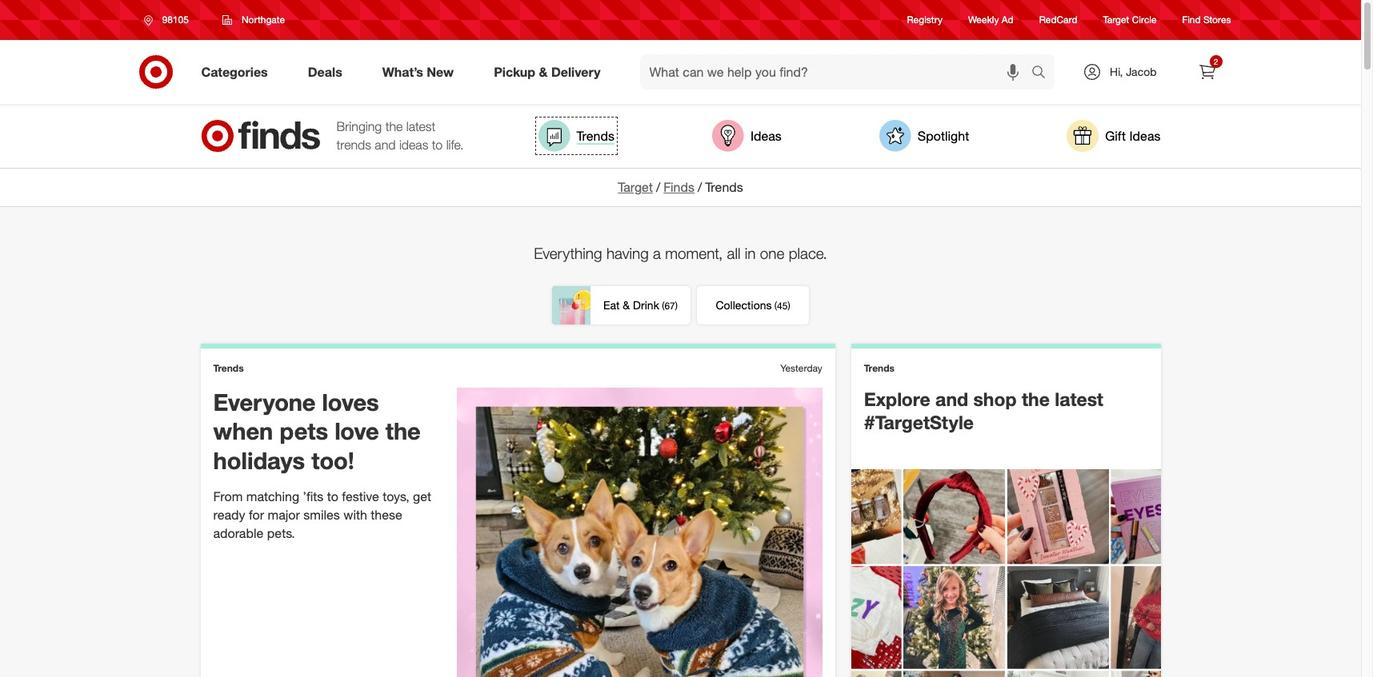 Task type: vqa. For each thing, say whether or not it's contained in the screenshot.
Charlotte North dropdown button
no



Task type: describe. For each thing, give the bounding box(es) containing it.
45
[[777, 300, 788, 312]]

these
[[371, 507, 402, 523]]

2
[[1214, 57, 1218, 66]]

gift
[[1105, 128, 1126, 144]]

eat & drink ( 67 )
[[603, 299, 678, 312]]

target / finds / trends
[[618, 179, 743, 195]]

one
[[760, 244, 785, 262]]

ad
[[1002, 14, 1014, 26]]

trends down delivery
[[577, 128, 615, 144]]

jacob
[[1126, 65, 1157, 78]]

with
[[344, 507, 367, 523]]

to inside from matching 'fits to festive toys, get ready for major smiles with these adorable pets.
[[327, 489, 338, 505]]

from matching 'fits to festive toys, get ready for major smiles with these adorable pets.
[[213, 489, 431, 542]]

collections ( 45 )
[[716, 299, 790, 312]]

shop
[[974, 388, 1017, 411]]

yesterday
[[781, 363, 823, 375]]

when
[[213, 417, 273, 446]]

registry link
[[907, 13, 943, 27]]

what's new link
[[369, 54, 474, 90]]

target circle link
[[1103, 13, 1157, 27]]

1 ideas from the left
[[751, 128, 782, 144]]

explore and shop the latest #targetstyle
[[864, 388, 1104, 434]]

stores
[[1204, 14, 1231, 26]]

everyone loves when pets love the holidays too!
[[213, 388, 421, 475]]

deals link
[[294, 54, 362, 90]]

gift ideas
[[1105, 128, 1161, 144]]

pets
[[280, 417, 328, 446]]

loves
[[322, 388, 379, 417]]

circle
[[1132, 14, 1157, 26]]

the inside "everyone loves when pets love the holidays too!"
[[386, 417, 421, 446]]

from
[[213, 489, 243, 505]]

gift ideas link
[[1067, 120, 1161, 152]]

trends up everyone on the left of the page
[[213, 363, 244, 375]]

toys,
[[383, 489, 410, 505]]

latest inside explore and shop the latest #targetstyle
[[1055, 388, 1104, 411]]

ideas link
[[712, 120, 782, 152]]

pickup
[[494, 64, 536, 80]]

2 / from the left
[[698, 179, 702, 195]]

finds
[[664, 179, 695, 195]]

weekly ad link
[[968, 13, 1014, 27]]

festive
[[342, 489, 379, 505]]

holidays
[[213, 446, 305, 475]]

adorable
[[213, 525, 264, 542]]

new
[[427, 64, 454, 80]]

target for target / finds / trends
[[618, 179, 653, 195]]

categories
[[201, 64, 268, 80]]

2 link
[[1190, 54, 1225, 90]]

smiles
[[304, 507, 340, 523]]

weekly ad
[[968, 14, 1014, 26]]

what's
[[382, 64, 423, 80]]

#targetstyle
[[864, 411, 974, 434]]

matching
[[246, 489, 299, 505]]

trends
[[337, 137, 371, 153]]

target finds image
[[200, 120, 321, 152]]

search
[[1025, 65, 1063, 81]]

redcard
[[1039, 14, 1078, 26]]

trends up explore
[[864, 363, 895, 375]]

target circle
[[1103, 14, 1157, 26]]

bringing
[[337, 119, 382, 135]]

get
[[413, 489, 431, 505]]

registry
[[907, 14, 943, 26]]

redcard link
[[1039, 13, 1078, 27]]

search button
[[1025, 54, 1063, 93]]

place.
[[789, 244, 827, 262]]

collage of people showing off their #targetstyle image
[[851, 470, 1161, 678]]

target for target circle
[[1103, 14, 1130, 26]]



Task type: locate. For each thing, give the bounding box(es) containing it.
1 horizontal spatial to
[[432, 137, 443, 153]]

What can we help you find? suggestions appear below search field
[[640, 54, 1036, 90]]

0 horizontal spatial target
[[618, 179, 653, 195]]

the right the love
[[386, 417, 421, 446]]

life.
[[446, 137, 464, 153]]

1 horizontal spatial &
[[623, 299, 630, 312]]

bringing the latest trends and ideas to life.
[[337, 119, 464, 153]]

and
[[375, 137, 396, 153], [936, 388, 969, 411]]

0 vertical spatial to
[[432, 137, 443, 153]]

target
[[1103, 14, 1130, 26], [618, 179, 653, 195]]

0 vertical spatial and
[[375, 137, 396, 153]]

find stores link
[[1183, 13, 1231, 27]]

1 horizontal spatial target
[[1103, 14, 1130, 26]]

northgate
[[242, 14, 285, 26]]

1 ) from the left
[[675, 300, 678, 312]]

)
[[675, 300, 678, 312], [788, 300, 790, 312]]

latest inside bringing the latest trends and ideas to life.
[[406, 119, 436, 135]]

1 vertical spatial target
[[618, 179, 653, 195]]

love
[[335, 417, 379, 446]]

delivery
[[551, 64, 601, 80]]

to inside bringing the latest trends and ideas to life.
[[432, 137, 443, 153]]

hi, jacob
[[1110, 65, 1157, 78]]

1 horizontal spatial (
[[775, 300, 777, 312]]

0 horizontal spatial /
[[656, 179, 661, 195]]

1 vertical spatial latest
[[1055, 388, 1104, 411]]

trends
[[577, 128, 615, 144], [705, 179, 743, 195], [213, 363, 244, 375], [864, 363, 895, 375]]

2 vertical spatial the
[[386, 417, 421, 446]]

) right drink
[[675, 300, 678, 312]]

( inside eat & drink ( 67 )
[[662, 300, 665, 312]]

pets.
[[267, 525, 295, 542]]

collections
[[716, 299, 772, 312]]

0 horizontal spatial and
[[375, 137, 396, 153]]

/
[[656, 179, 661, 195], [698, 179, 702, 195]]

and up #targetstyle
[[936, 388, 969, 411]]

finds link
[[664, 179, 695, 195]]

in
[[745, 244, 756, 262]]

too!
[[312, 446, 354, 475]]

& for pickup
[[539, 64, 548, 80]]

ready
[[213, 507, 245, 523]]

) inside the collections ( 45 )
[[788, 300, 790, 312]]

everyone
[[213, 388, 316, 417]]

target link
[[618, 179, 653, 195]]

&
[[539, 64, 548, 80], [623, 299, 630, 312]]

1 horizontal spatial latest
[[1055, 388, 1104, 411]]

0 horizontal spatial ideas
[[751, 128, 782, 144]]

( right collections
[[775, 300, 777, 312]]

everything having a moment, all in one place.
[[534, 244, 827, 262]]

categories link
[[188, 54, 288, 90]]

eat
[[603, 299, 620, 312]]

1 ( from the left
[[662, 300, 665, 312]]

everything
[[534, 244, 602, 262]]

98105 button
[[133, 6, 206, 34]]

0 horizontal spatial &
[[539, 64, 548, 80]]

spotlight
[[918, 128, 969, 144]]

to left life.
[[432, 137, 443, 153]]

1 horizontal spatial )
[[788, 300, 790, 312]]

0 horizontal spatial to
[[327, 489, 338, 505]]

2 ) from the left
[[788, 300, 790, 312]]

ideas
[[399, 137, 428, 153]]

what's new
[[382, 64, 454, 80]]

1 horizontal spatial and
[[936, 388, 969, 411]]

spotlight link
[[879, 120, 969, 152]]

1 vertical spatial to
[[327, 489, 338, 505]]

'fits
[[303, 489, 324, 505]]

and left ideas on the top
[[375, 137, 396, 153]]

find stores
[[1183, 14, 1231, 26]]

0 vertical spatial target
[[1103, 14, 1130, 26]]

to
[[432, 137, 443, 153], [327, 489, 338, 505]]

latest
[[406, 119, 436, 135], [1055, 388, 1104, 411]]

a
[[653, 244, 661, 262]]

1 vertical spatial &
[[623, 299, 630, 312]]

& right pickup
[[539, 64, 548, 80]]

/ right finds
[[698, 179, 702, 195]]

all
[[727, 244, 741, 262]]

northgate button
[[212, 6, 295, 34]]

moment,
[[665, 244, 723, 262]]

( right drink
[[662, 300, 665, 312]]

2 ideas from the left
[[1130, 128, 1161, 144]]

) right collections
[[788, 300, 790, 312]]

0 vertical spatial latest
[[406, 119, 436, 135]]

the inside bringing the latest trends and ideas to life.
[[386, 119, 403, 135]]

deals
[[308, 64, 342, 80]]

having
[[607, 244, 649, 262]]

1 / from the left
[[656, 179, 661, 195]]

hi,
[[1110, 65, 1123, 78]]

0 horizontal spatial (
[[662, 300, 665, 312]]

the inside explore and shop the latest #targetstyle
[[1022, 388, 1050, 411]]

drink
[[633, 299, 659, 312]]

& right eat
[[623, 299, 630, 312]]

ideas
[[751, 128, 782, 144], [1130, 128, 1161, 144]]

to right 'fits
[[327, 489, 338, 505]]

target left the finds link
[[618, 179, 653, 195]]

explore
[[864, 388, 931, 411]]

the up ideas on the top
[[386, 119, 403, 135]]

/ left finds
[[656, 179, 661, 195]]

1 vertical spatial the
[[1022, 388, 1050, 411]]

1 horizontal spatial ideas
[[1130, 128, 1161, 144]]

67
[[665, 300, 675, 312]]

0 horizontal spatial latest
[[406, 119, 436, 135]]

for
[[249, 507, 264, 523]]

& for eat
[[623, 299, 630, 312]]

major
[[268, 507, 300, 523]]

pickup & delivery link
[[480, 54, 621, 90]]

98105
[[162, 14, 189, 26]]

weekly
[[968, 14, 999, 26]]

everyone loves when pets love the holidays too! image
[[457, 388, 823, 678]]

0 vertical spatial the
[[386, 119, 403, 135]]

target left circle
[[1103, 14, 1130, 26]]

the right shop
[[1022, 388, 1050, 411]]

trends right finds
[[705, 179, 743, 195]]

) inside eat & drink ( 67 )
[[675, 300, 678, 312]]

and inside explore and shop the latest #targetstyle
[[936, 388, 969, 411]]

0 horizontal spatial )
[[675, 300, 678, 312]]

pickup & delivery
[[494, 64, 601, 80]]

find
[[1183, 14, 1201, 26]]

2 ( from the left
[[775, 300, 777, 312]]

1 vertical spatial and
[[936, 388, 969, 411]]

the
[[386, 119, 403, 135], [1022, 388, 1050, 411], [386, 417, 421, 446]]

( inside the collections ( 45 )
[[775, 300, 777, 312]]

1 horizontal spatial /
[[698, 179, 702, 195]]

trends link
[[538, 120, 615, 152]]

0 vertical spatial &
[[539, 64, 548, 80]]

(
[[662, 300, 665, 312], [775, 300, 777, 312]]

and inside bringing the latest trends and ideas to life.
[[375, 137, 396, 153]]



